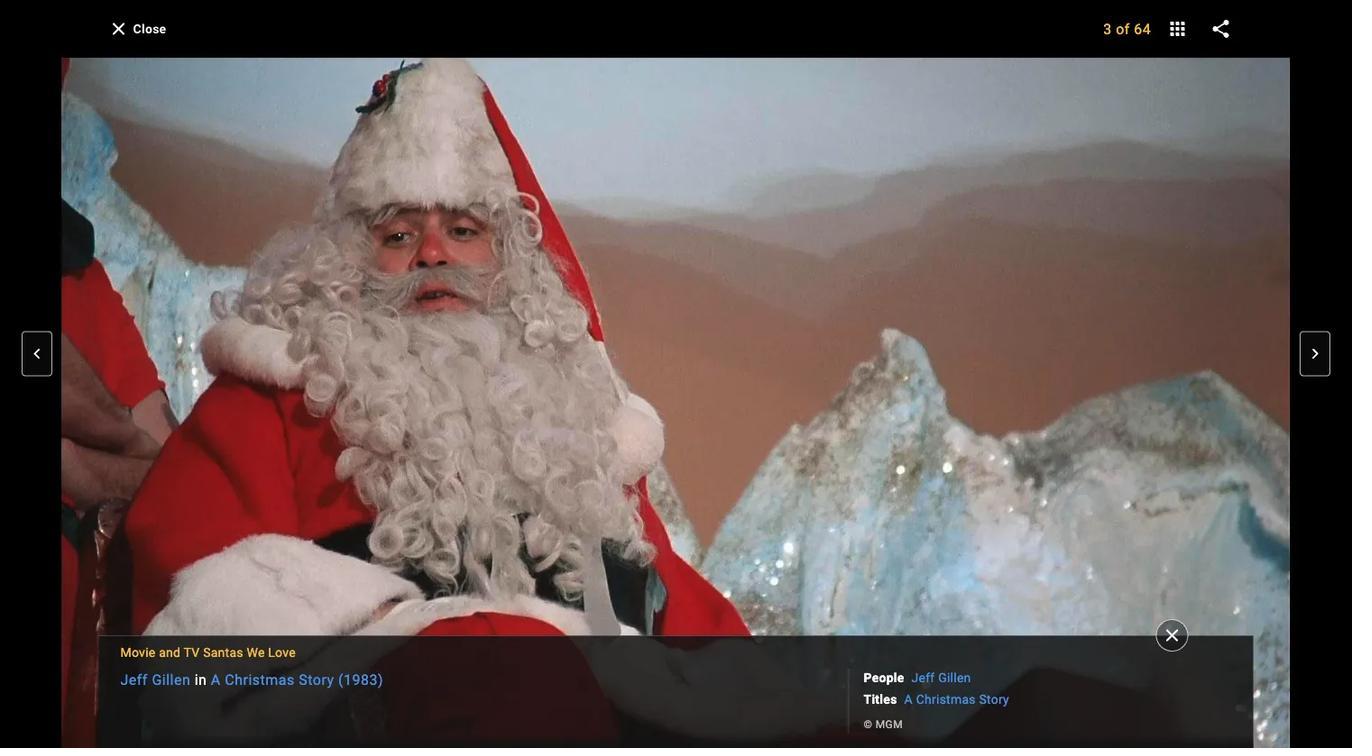 Task type: describe. For each thing, give the bounding box(es) containing it.
we
[[247, 646, 265, 660]]

3
[[1104, 20, 1112, 37]]

0 horizontal spatial jeff
[[120, 672, 148, 689]]

movie
[[120, 646, 156, 660]]

clear image
[[108, 18, 129, 39]]

3 of 64
[[1104, 20, 1152, 37]]

a christmas story button
[[905, 691, 1010, 709]]

a inside people jeff gillen titles a christmas story
[[905, 692, 913, 707]]

close button
[[99, 12, 181, 45]]

christmas inside people jeff gillen titles a christmas story
[[916, 692, 976, 707]]

close
[[133, 21, 166, 36]]

a christmas story (1983) link
[[211, 672, 383, 689]]

people
[[864, 671, 905, 686]]

santas
[[203, 646, 243, 660]]

in
[[195, 672, 207, 689]]

0 vertical spatial a
[[211, 672, 221, 689]]

0 horizontal spatial story
[[299, 672, 334, 689]]

jeff gillen in a christmas story (1983)
[[120, 672, 383, 689]]

(1983)
[[338, 672, 383, 689]]

share on social media image
[[1210, 18, 1232, 40]]

© mgm
[[864, 719, 903, 731]]

0 vertical spatial christmas
[[225, 672, 295, 689]]



Task type: locate. For each thing, give the bounding box(es) containing it.
gallery image
[[1167, 18, 1189, 40]]

jeff gillen link
[[120, 672, 191, 689]]

main content
[[0, 0, 1352, 749]]

jeff inside people jeff gillen titles a christmas story
[[912, 671, 935, 686]]

1 vertical spatial story
[[979, 692, 1010, 707]]

1 horizontal spatial christmas
[[916, 692, 976, 707]]

love
[[268, 646, 296, 660]]

story
[[299, 672, 334, 689], [979, 692, 1010, 707]]

a right in
[[211, 672, 221, 689]]

0 horizontal spatial christmas
[[225, 672, 295, 689]]

jeff right people
[[912, 671, 935, 686]]

and
[[159, 646, 181, 660]]

1 horizontal spatial story
[[979, 692, 1010, 707]]

gillen up a christmas story button
[[938, 671, 971, 686]]

1 horizontal spatial jeff
[[912, 671, 935, 686]]

a right titles
[[905, 692, 913, 707]]

jeff gillen button
[[912, 669, 971, 687]]

christmas down we
[[225, 672, 295, 689]]

gillen inside people jeff gillen titles a christmas story
[[938, 671, 971, 686]]

tv
[[184, 646, 200, 660]]

1 vertical spatial christmas
[[916, 692, 976, 707]]

a
[[211, 672, 221, 689], [905, 692, 913, 707]]

1 horizontal spatial gillen
[[938, 671, 971, 686]]

64
[[1134, 20, 1152, 37]]

gillen
[[938, 671, 971, 686], [152, 672, 191, 689]]

1 horizontal spatial a
[[905, 692, 913, 707]]

titles
[[864, 692, 897, 707]]

next image
[[1305, 343, 1326, 365]]

1 vertical spatial a
[[905, 692, 913, 707]]

previous image
[[26, 343, 48, 365]]

jeff down movie
[[120, 672, 148, 689]]

0 horizontal spatial gillen
[[152, 672, 191, 689]]

movie and tv santas we love
[[120, 646, 296, 660]]

christmas
[[225, 672, 295, 689], [916, 692, 976, 707]]

of
[[1116, 20, 1130, 37]]

people jeff gillen titles a christmas story
[[864, 671, 1010, 707]]

0 vertical spatial story
[[299, 672, 334, 689]]

christmas down jeff gillen button
[[916, 692, 976, 707]]

jeff
[[912, 671, 935, 686], [120, 672, 148, 689]]

story inside people jeff gillen titles a christmas story
[[979, 692, 1010, 707]]

0 horizontal spatial a
[[211, 672, 221, 689]]

gillen down and
[[152, 672, 191, 689]]

close image
[[1162, 625, 1183, 647]]

main content containing 3 of 64
[[0, 0, 1352, 749]]



Task type: vqa. For each thing, say whether or not it's contained in the screenshot.
the rightmost Gillen
yes



